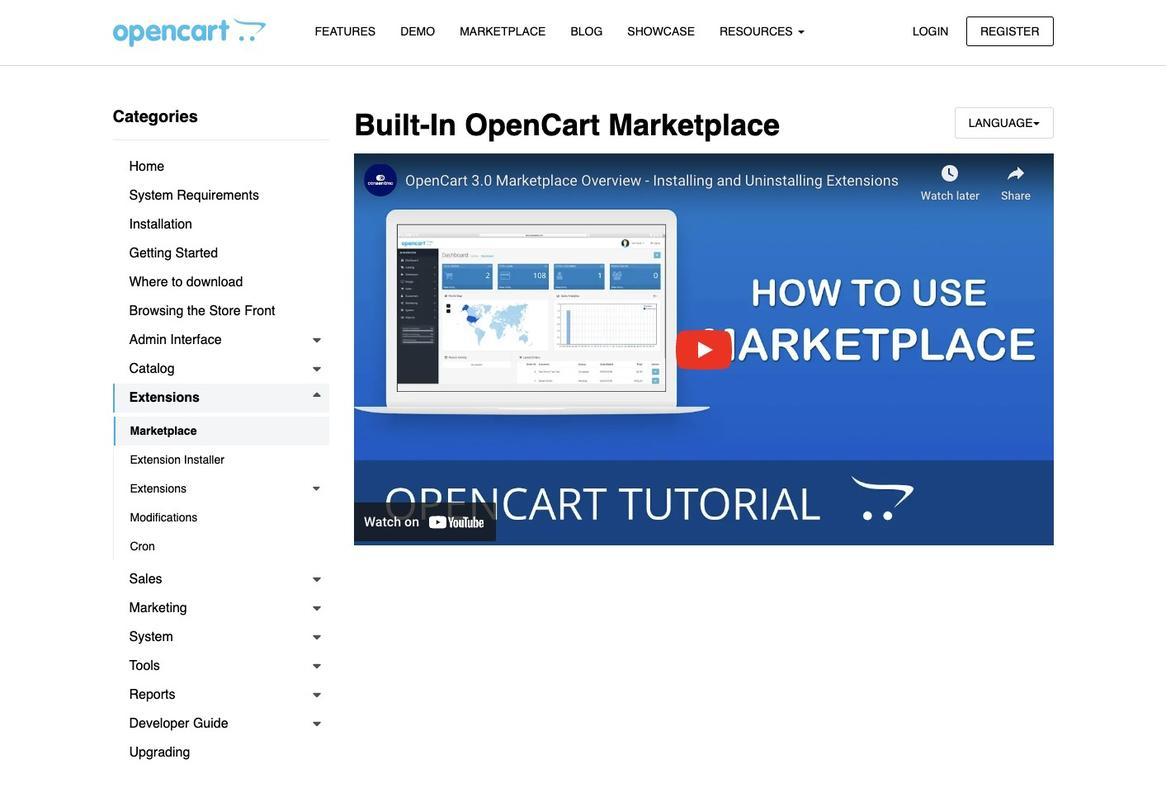 Task type: describe. For each thing, give the bounding box(es) containing it.
browsing
[[129, 304, 183, 319]]

home link
[[113, 153, 329, 182]]

interface
[[170, 333, 222, 347]]

marketing link
[[113, 594, 329, 623]]

extension installer
[[130, 453, 224, 466]]

developer guide
[[129, 716, 228, 731]]

demo link
[[388, 17, 447, 46]]

system requirements link
[[113, 182, 329, 210]]

sales link
[[113, 565, 329, 594]]

extensions for "extensions" link to the top
[[129, 390, 200, 405]]

resources
[[720, 25, 796, 38]]

download
[[186, 275, 243, 290]]

cron
[[130, 540, 155, 553]]

getting started link
[[113, 239, 329, 268]]

extension
[[130, 453, 181, 466]]

browsing the store front
[[129, 304, 275, 319]]

system link
[[113, 623, 329, 652]]

where to download
[[129, 275, 243, 290]]

system for system
[[129, 630, 173, 645]]

opencart
[[465, 108, 600, 142]]

categories
[[113, 107, 198, 126]]

store
[[209, 304, 241, 319]]

features
[[315, 25, 376, 38]]

0 vertical spatial marketplace link
[[447, 17, 558, 46]]

admin
[[129, 333, 167, 347]]

in
[[430, 108, 456, 142]]

showcase link
[[615, 17, 707, 46]]

marketplace for bottom marketplace link
[[130, 424, 197, 437]]

blog
[[571, 25, 603, 38]]

where
[[129, 275, 168, 290]]

tools link
[[113, 652, 329, 681]]

admin interface link
[[113, 326, 329, 355]]

getting started
[[129, 246, 218, 261]]

the
[[187, 304, 206, 319]]

resources link
[[707, 17, 817, 46]]

guide
[[193, 716, 228, 731]]

opencart - open source shopping cart solution image
[[113, 17, 265, 47]]

sales
[[129, 572, 162, 587]]

tools
[[129, 659, 160, 673]]

language
[[969, 116, 1033, 130]]

login link
[[899, 16, 963, 46]]



Task type: vqa. For each thing, say whether or not it's contained in the screenshot.
System Requirements
yes



Task type: locate. For each thing, give the bounding box(es) containing it.
extensions link down the 'admin interface' link
[[113, 384, 329, 413]]

cron link
[[113, 532, 329, 561]]

upgrading
[[129, 745, 190, 760]]

login
[[913, 24, 949, 38]]

1 horizontal spatial marketplace
[[460, 25, 546, 38]]

1 vertical spatial extensions
[[130, 482, 187, 495]]

modifications link
[[113, 503, 329, 532]]

1 vertical spatial marketplace link
[[113, 417, 329, 446]]

2 vertical spatial marketplace
[[130, 424, 197, 437]]

extensions down catalog
[[129, 390, 200, 405]]

marketplace for topmost marketplace link
[[460, 25, 546, 38]]

2 horizontal spatial marketplace
[[608, 108, 780, 142]]

system down home at the left
[[129, 188, 173, 203]]

getting
[[129, 246, 172, 261]]

0 horizontal spatial marketplace
[[130, 424, 197, 437]]

system requirements
[[129, 188, 259, 203]]

admin interface
[[129, 333, 222, 347]]

0 vertical spatial system
[[129, 188, 173, 203]]

0 vertical spatial extensions link
[[113, 384, 329, 413]]

where to download link
[[113, 268, 329, 297]]

built-
[[354, 108, 430, 142]]

extensions link down 'installer'
[[113, 475, 329, 503]]

extensions
[[129, 390, 200, 405], [130, 482, 187, 495]]

catalog link
[[113, 355, 329, 384]]

features link
[[302, 17, 388, 46]]

extensions for the bottommost "extensions" link
[[130, 482, 187, 495]]

marketplace link
[[447, 17, 558, 46], [113, 417, 329, 446]]

system up tools
[[129, 630, 173, 645]]

developer guide link
[[113, 710, 329, 739]]

developer
[[129, 716, 189, 731]]

1 vertical spatial marketplace
[[608, 108, 780, 142]]

system
[[129, 188, 173, 203], [129, 630, 173, 645]]

started
[[175, 246, 218, 261]]

reports link
[[113, 681, 329, 710]]

extension installer link
[[113, 446, 329, 475]]

installation link
[[113, 210, 329, 239]]

blog link
[[558, 17, 615, 46]]

0 horizontal spatial marketplace link
[[113, 417, 329, 446]]

marketplace
[[460, 25, 546, 38], [608, 108, 780, 142], [130, 424, 197, 437]]

2 system from the top
[[129, 630, 173, 645]]

demo
[[400, 25, 435, 38]]

1 vertical spatial extensions link
[[113, 475, 329, 503]]

catalog
[[129, 362, 175, 376]]

requirements
[[177, 188, 259, 203]]

to
[[172, 275, 183, 290]]

1 vertical spatial system
[[129, 630, 173, 645]]

modifications
[[130, 511, 197, 524]]

register
[[980, 24, 1040, 38]]

reports
[[129, 688, 175, 702]]

showcase
[[628, 25, 695, 38]]

0 vertical spatial marketplace
[[460, 25, 546, 38]]

register link
[[966, 16, 1054, 46]]

extensions down extension
[[130, 482, 187, 495]]

0 vertical spatial extensions
[[129, 390, 200, 405]]

browsing the store front link
[[113, 297, 329, 326]]

marketing
[[129, 601, 187, 616]]

front
[[244, 304, 275, 319]]

built-in opencart marketplace
[[354, 108, 780, 142]]

language button
[[955, 107, 1054, 139]]

system for system requirements
[[129, 188, 173, 203]]

1 system from the top
[[129, 188, 173, 203]]

upgrading link
[[113, 739, 329, 768]]

home
[[129, 159, 164, 174]]

installation
[[129, 217, 192, 232]]

extensions link
[[113, 384, 329, 413], [113, 475, 329, 503]]

1 horizontal spatial marketplace link
[[447, 17, 558, 46]]

installer
[[184, 453, 224, 466]]



